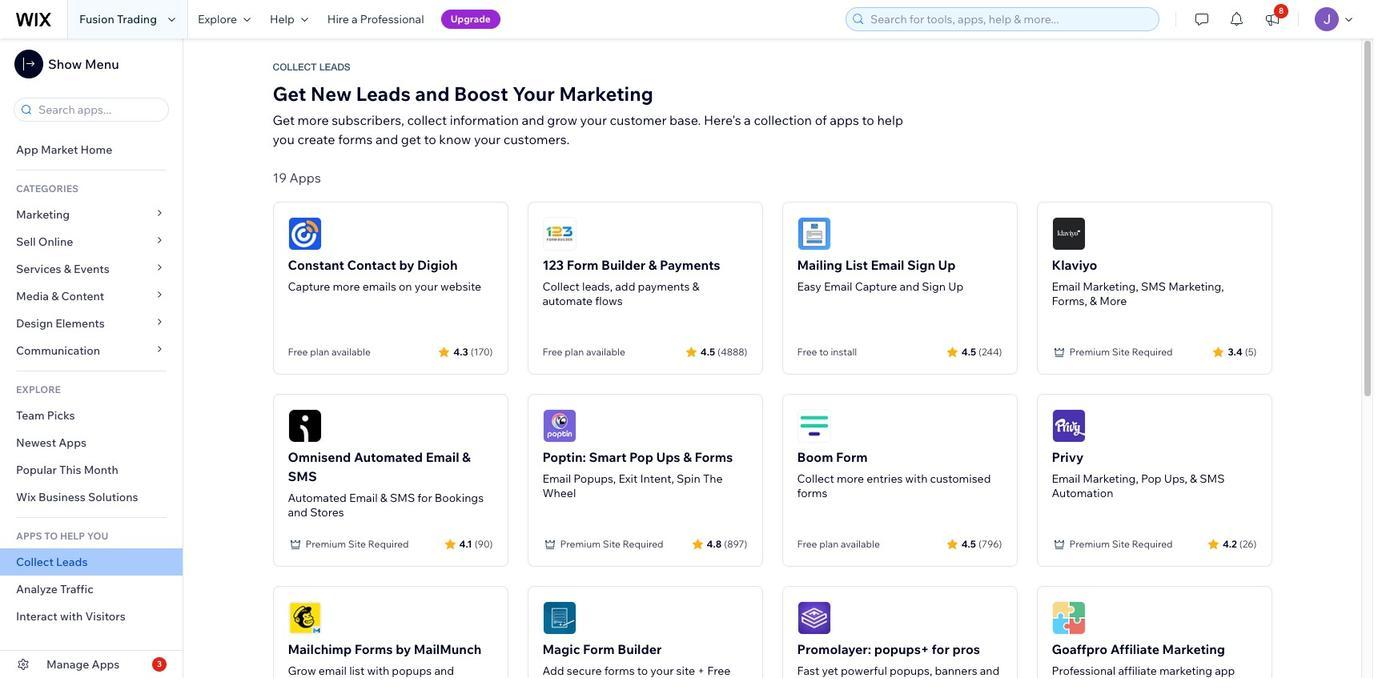 Task type: locate. For each thing, give the bounding box(es) containing it.
plan up promolayer: popups+ for pros logo
[[819, 538, 839, 550]]

free for boom
[[797, 538, 817, 550]]

easy
[[797, 279, 821, 294]]

1 horizontal spatial marketing
[[559, 82, 653, 106]]

2 vertical spatial your
[[415, 279, 438, 294]]

subscribers,
[[332, 112, 404, 128]]

form for 123
[[567, 257, 599, 273]]

premium site required down exit
[[560, 538, 664, 550]]

premium down forms,
[[1069, 346, 1110, 358]]

capture inside 'mailing list email sign up easy email capture and sign up'
[[855, 279, 897, 294]]

capture down list
[[855, 279, 897, 294]]

0 vertical spatial get
[[273, 82, 306, 106]]

with inside boom form collect more entries with customised forms
[[905, 472, 928, 486]]

a inside get more subscribers, collect information and grow your customer base. here's a collection of apps to help you create forms and get to know your customers.
[[744, 112, 751, 128]]

get more subscribers, collect information and grow your customer base. here's a collection of apps to help you create forms and get to know your customers.
[[273, 112, 903, 147]]

builder for magic form builder
[[618, 641, 662, 657]]

klaviyo logo image
[[1052, 217, 1086, 251]]

4.5 for entries
[[962, 538, 976, 550]]

pop up exit
[[629, 449, 653, 465]]

free down automate
[[543, 346, 563, 358]]

0 vertical spatial forms
[[695, 449, 733, 465]]

1 horizontal spatial pop
[[1141, 472, 1162, 486]]

required down intent, at the bottom of page
[[623, 538, 664, 550]]

mailing list email sign up logo image
[[797, 217, 831, 251]]

poptin: smart pop ups & forms email popups, exit intent, spin the wheel
[[543, 449, 733, 501]]

form inside boom form collect more entries with customised forms
[[836, 449, 868, 465]]

email right list
[[871, 257, 904, 273]]

2 horizontal spatial apps
[[290, 170, 321, 186]]

1 horizontal spatial capture
[[855, 279, 897, 294]]

get
[[401, 131, 421, 147]]

0 horizontal spatial automated
[[288, 491, 347, 505]]

4.5 left "(244)"
[[962, 346, 976, 358]]

builder up add
[[601, 257, 646, 273]]

free plan available up promolayer: popups+ for pros logo
[[797, 538, 880, 550]]

pop left ups,
[[1141, 472, 1162, 486]]

2 horizontal spatial more
[[837, 472, 864, 486]]

0 horizontal spatial collect leads
[[16, 555, 88, 569]]

1 horizontal spatial for
[[932, 641, 950, 657]]

0 horizontal spatial leads
[[56, 555, 88, 569]]

0 vertical spatial sign
[[907, 257, 935, 273]]

services & events link
[[0, 255, 183, 283]]

collect leads link
[[0, 549, 183, 576]]

get inside get more subscribers, collect information and grow your customer base. here's a collection of apps to help you create forms and get to know your customers.
[[273, 112, 295, 128]]

plan down automate
[[565, 346, 584, 358]]

leads up new
[[319, 62, 350, 73]]

constant
[[288, 257, 344, 273]]

communication link
[[0, 337, 183, 364]]

install
[[831, 346, 857, 358]]

email inside privy email marketing, pop ups,  & sms automation
[[1052, 472, 1080, 486]]

(5)
[[1245, 346, 1257, 358]]

0 vertical spatial leads
[[319, 62, 350, 73]]

0 vertical spatial more
[[298, 112, 329, 128]]

2 vertical spatial marketing
[[1162, 641, 1225, 657]]

1 vertical spatial by
[[396, 641, 411, 657]]

0 horizontal spatial plan
[[310, 346, 329, 358]]

marketing,
[[1083, 279, 1139, 294], [1169, 279, 1224, 294], [1083, 472, 1139, 486]]

1 vertical spatial up
[[948, 279, 964, 294]]

0 horizontal spatial to
[[424, 131, 436, 147]]

premium site required down the "automation" at right bottom
[[1069, 538, 1173, 550]]

form up leads, at the left top of the page
[[567, 257, 599, 273]]

your right grow
[[580, 112, 607, 128]]

to
[[44, 530, 58, 542]]

form right boom
[[836, 449, 868, 465]]

0 vertical spatial to
[[862, 112, 874, 128]]

design
[[16, 316, 53, 331]]

pop inside privy email marketing, pop ups,  & sms automation
[[1141, 472, 1162, 486]]

0 horizontal spatial pop
[[629, 449, 653, 465]]

get for get more subscribers, collect information and grow your customer base. here's a collection of apps to help you create forms and get to know your customers.
[[273, 112, 295, 128]]

leads up subscribers,
[[356, 82, 411, 106]]

(4888)
[[718, 346, 748, 358]]

goaffpro affiliate marketing
[[1052, 641, 1225, 657]]

month
[[84, 463, 118, 477]]

site down exit
[[603, 538, 621, 550]]

collect leads up new
[[273, 62, 350, 73]]

1 vertical spatial collect leads
[[16, 555, 88, 569]]

0 horizontal spatial capture
[[288, 279, 330, 294]]

4.5
[[700, 346, 715, 358], [962, 346, 976, 358], [962, 538, 976, 550]]

forms up the
[[695, 449, 733, 465]]

2 horizontal spatial available
[[841, 538, 880, 550]]

customer
[[610, 112, 667, 128]]

premium down the "automation" at right bottom
[[1069, 538, 1110, 550]]

collect down 123
[[543, 279, 580, 294]]

1 vertical spatial apps
[[59, 436, 86, 450]]

1 vertical spatial get
[[273, 112, 295, 128]]

marketing up get more subscribers, collect information and grow your customer base. here's a collection of apps to help you create forms and get to know your customers.
[[559, 82, 653, 106]]

show menu
[[48, 56, 119, 72]]

wix business solutions
[[16, 490, 138, 505]]

you
[[87, 530, 108, 542]]

site for klaviyo
[[1112, 346, 1130, 358]]

1 capture from the left
[[288, 279, 330, 294]]

2 vertical spatial apps
[[92, 657, 120, 672]]

with right entries
[[905, 472, 928, 486]]

2 vertical spatial more
[[837, 472, 864, 486]]

1 horizontal spatial apps
[[92, 657, 120, 672]]

1 vertical spatial more
[[333, 279, 360, 294]]

mailing list email sign up easy email capture and sign up
[[797, 257, 964, 294]]

0 vertical spatial apps
[[290, 170, 321, 186]]

2 vertical spatial to
[[819, 346, 829, 358]]

2 vertical spatial form
[[583, 641, 615, 657]]

free left install
[[797, 346, 817, 358]]

form
[[567, 257, 599, 273], [836, 449, 868, 465], [583, 641, 615, 657]]

2 horizontal spatial free plan available
[[797, 538, 880, 550]]

builder
[[601, 257, 646, 273], [618, 641, 662, 657]]

media & content
[[16, 289, 104, 304]]

19
[[273, 170, 287, 186]]

2 capture from the left
[[855, 279, 897, 294]]

available down flows
[[586, 346, 625, 358]]

0 horizontal spatial more
[[298, 112, 329, 128]]

by for contact
[[399, 257, 414, 273]]

apps for manage apps
[[92, 657, 120, 672]]

to left help
[[862, 112, 874, 128]]

sms left bookings
[[390, 491, 415, 505]]

0 vertical spatial automated
[[354, 449, 423, 465]]

app
[[16, 143, 38, 157]]

site
[[1112, 346, 1130, 358], [348, 538, 366, 550], [603, 538, 621, 550], [1112, 538, 1130, 550]]

omnisend automated email & sms automated email & sms for bookings and stores
[[288, 449, 484, 520]]

automated down omnisend
[[288, 491, 347, 505]]

1 horizontal spatial forms
[[797, 486, 828, 501]]

0 vertical spatial marketing
[[559, 82, 653, 106]]

0 horizontal spatial free plan available
[[288, 346, 371, 358]]

2 vertical spatial leads
[[56, 555, 88, 569]]

customised
[[930, 472, 991, 486]]

free to install
[[797, 346, 857, 358]]

premium site required down more
[[1069, 346, 1173, 358]]

collect down boom
[[797, 472, 834, 486]]

3.4
[[1228, 346, 1243, 358]]

4.3 (170)
[[454, 346, 493, 358]]

forms inside get more subscribers, collect information and grow your customer base. here's a collection of apps to help you create forms and get to know your customers.
[[338, 131, 373, 147]]

0 vertical spatial up
[[938, 257, 956, 273]]

& left events
[[64, 262, 71, 276]]

collect
[[407, 112, 447, 128]]

premium site required for privy
[[1069, 538, 1173, 550]]

1 get from the top
[[273, 82, 306, 106]]

your down the information
[[474, 131, 501, 147]]

4.3
[[454, 346, 468, 358]]

wix
[[16, 490, 36, 505]]

plan for boom
[[819, 538, 839, 550]]

collect inside 123 form builder & payments collect leads, add payments & automate flows
[[543, 279, 580, 294]]

a right hire
[[352, 12, 358, 26]]

forms down subscribers,
[[338, 131, 373, 147]]

promolayer: popups+ for pros logo image
[[797, 601, 831, 635]]

site down more
[[1112, 346, 1130, 358]]

communication
[[16, 344, 103, 358]]

analyze
[[16, 582, 58, 597]]

0 horizontal spatial forms
[[355, 641, 393, 657]]

4.5 left (796)
[[962, 538, 976, 550]]

0 vertical spatial pop
[[629, 449, 653, 465]]

1 vertical spatial to
[[424, 131, 436, 147]]

app market home
[[16, 143, 112, 157]]

sidebar element
[[0, 38, 183, 678]]

0 vertical spatial with
[[905, 472, 928, 486]]

pop inside poptin: smart pop ups & forms email popups, exit intent, spin the wheel
[[629, 449, 653, 465]]

plan for constant
[[310, 346, 329, 358]]

forms right mailchimp
[[355, 641, 393, 657]]

& up payments
[[648, 257, 657, 273]]

apps right manage
[[92, 657, 120, 672]]

apps up the this
[[59, 436, 86, 450]]

0 horizontal spatial a
[[352, 12, 358, 26]]

entries
[[867, 472, 903, 486]]

& right ups
[[683, 449, 692, 465]]

email inside poptin: smart pop ups & forms email popups, exit intent, spin the wheel
[[543, 472, 571, 486]]

more left emails
[[333, 279, 360, 294]]

2 get from the top
[[273, 112, 295, 128]]

help
[[877, 112, 903, 128]]

free plan available down automate
[[543, 346, 625, 358]]

boost
[[454, 82, 508, 106]]

marketing inside sidebar element
[[16, 207, 70, 222]]

1 horizontal spatial a
[[744, 112, 751, 128]]

forms
[[695, 449, 733, 465], [355, 641, 393, 657]]

1 vertical spatial form
[[836, 449, 868, 465]]

poptin: smart pop ups & forms logo image
[[543, 409, 576, 443]]

collect down the apps at the left bottom of the page
[[16, 555, 54, 569]]

0 horizontal spatial apps
[[59, 436, 86, 450]]

1 horizontal spatial automated
[[354, 449, 423, 465]]

promolayer: popups+ for pros
[[797, 641, 980, 657]]

you
[[273, 131, 295, 147]]

team picks link
[[0, 402, 183, 429]]

1 vertical spatial your
[[474, 131, 501, 147]]

automated right omnisend
[[354, 449, 423, 465]]

1 horizontal spatial to
[[819, 346, 829, 358]]

apps inside "link"
[[59, 436, 86, 450]]

1 vertical spatial leads
[[356, 82, 411, 106]]

1 horizontal spatial free plan available
[[543, 346, 625, 358]]

0 horizontal spatial your
[[415, 279, 438, 294]]

more inside boom form collect more entries with customised forms
[[837, 472, 864, 486]]

free plan available up omnisend automated email & sms logo
[[288, 346, 371, 358]]

0 horizontal spatial available
[[331, 346, 371, 358]]

for left bookings
[[417, 491, 432, 505]]

premium down wheel
[[560, 538, 601, 550]]

by for forms
[[396, 641, 411, 657]]

promolayer:
[[797, 641, 871, 657]]

capture
[[288, 279, 330, 294], [855, 279, 897, 294]]

capture down constant
[[288, 279, 330, 294]]

required down omnisend automated email & sms automated email & sms for bookings and stores
[[368, 538, 409, 550]]

marketing down categories
[[16, 207, 70, 222]]

media & content link
[[0, 283, 183, 310]]

for left pros
[[932, 641, 950, 657]]

forms down boom
[[797, 486, 828, 501]]

marketing, inside privy email marketing, pop ups,  & sms automation
[[1083, 472, 1139, 486]]

0 vertical spatial by
[[399, 257, 414, 273]]

0 horizontal spatial with
[[60, 609, 83, 624]]

sell online
[[16, 235, 73, 249]]

hire a professional
[[327, 12, 424, 26]]

available down emails
[[331, 346, 371, 358]]

collect inside sidebar element
[[16, 555, 54, 569]]

analyze traffic link
[[0, 576, 183, 603]]

popular this month link
[[0, 456, 183, 484]]

form for magic
[[583, 641, 615, 657]]

2 horizontal spatial marketing
[[1162, 641, 1225, 657]]

sms down omnisend
[[288, 468, 317, 484]]

mailchimp forms by mailmunch logo image
[[288, 601, 322, 635]]

omnisend automated email & sms logo image
[[288, 409, 322, 443]]

for inside omnisend automated email & sms automated email & sms for bookings and stores
[[417, 491, 432, 505]]

4.1 (90)
[[459, 538, 493, 550]]

collect leads down 'to'
[[16, 555, 88, 569]]

boom form logo image
[[797, 409, 831, 443]]

0 horizontal spatial for
[[417, 491, 432, 505]]

with down traffic
[[60, 609, 83, 624]]

form right magic
[[583, 641, 615, 657]]

1 vertical spatial pop
[[1141, 472, 1162, 486]]

& right ups,
[[1190, 472, 1197, 486]]

by left mailmunch
[[396, 641, 411, 657]]

1 horizontal spatial leads
[[319, 62, 350, 73]]

leads inside collect leads link
[[56, 555, 88, 569]]

email right stores
[[349, 491, 378, 505]]

email down privy
[[1052, 472, 1080, 486]]

0 vertical spatial your
[[580, 112, 607, 128]]

available for capture
[[331, 346, 371, 358]]

free right (897)
[[797, 538, 817, 550]]

Search for tools, apps, help & more... field
[[866, 8, 1154, 30]]

online
[[38, 235, 73, 249]]

free for 123
[[543, 346, 563, 358]]

newest
[[16, 436, 56, 450]]

home
[[80, 143, 112, 157]]

to right get
[[424, 131, 436, 147]]

1 horizontal spatial forms
[[695, 449, 733, 465]]

sms right more
[[1141, 279, 1166, 294]]

by inside constant contact by digioh capture more emails on your website
[[399, 257, 414, 273]]

by up on
[[399, 257, 414, 273]]

a right here's
[[744, 112, 751, 128]]

up
[[938, 257, 956, 273], [948, 279, 964, 294]]

0 vertical spatial builder
[[601, 257, 646, 273]]

1 horizontal spatial with
[[905, 472, 928, 486]]

builder inside 123 form builder & payments collect leads, add payments & automate flows
[[601, 257, 646, 273]]

interact with visitors link
[[0, 603, 183, 630]]

required down 'klaviyo email marketing, sms marketing, forms, & more'
[[1132, 346, 1173, 358]]

free up omnisend automated email & sms logo
[[288, 346, 308, 358]]

email
[[871, 257, 904, 273], [824, 279, 852, 294], [1052, 279, 1080, 294], [426, 449, 459, 465], [543, 472, 571, 486], [1052, 472, 1080, 486], [349, 491, 378, 505]]

goaffpro affiliate marketing logo image
[[1052, 601, 1086, 635]]

elements
[[55, 316, 105, 331]]

1 vertical spatial for
[[932, 641, 950, 657]]

1 horizontal spatial more
[[333, 279, 360, 294]]

0 vertical spatial form
[[567, 257, 599, 273]]

free for constant
[[288, 346, 308, 358]]

mailmunch
[[414, 641, 482, 657]]

1 horizontal spatial available
[[586, 346, 625, 358]]

1 vertical spatial with
[[60, 609, 83, 624]]

available down entries
[[841, 538, 880, 550]]

app market home link
[[0, 136, 183, 163]]

form inside 123 form builder & payments collect leads, add payments & automate flows
[[567, 257, 599, 273]]

more up create
[[298, 112, 329, 128]]

1 horizontal spatial plan
[[565, 346, 584, 358]]

get left new
[[273, 82, 306, 106]]

sms right ups,
[[1200, 472, 1225, 486]]

to left install
[[819, 346, 829, 358]]

automate
[[543, 294, 593, 308]]

required down ups,
[[1132, 538, 1173, 550]]

your right on
[[415, 279, 438, 294]]

2 horizontal spatial plan
[[819, 538, 839, 550]]

apps for newest apps
[[59, 436, 86, 450]]

site down the "automation" at right bottom
[[1112, 538, 1130, 550]]

4.5 left (4888)
[[700, 346, 715, 358]]

email down klaviyo
[[1052, 279, 1080, 294]]

0 vertical spatial collect leads
[[273, 62, 350, 73]]

constant contact by digioh capture more emails on your website
[[288, 257, 481, 294]]

1 vertical spatial forms
[[797, 486, 828, 501]]

0 vertical spatial for
[[417, 491, 432, 505]]

& left more
[[1090, 294, 1097, 308]]

get
[[273, 82, 306, 106], [273, 112, 295, 128]]

analyze traffic
[[16, 582, 93, 597]]

0 horizontal spatial marketing
[[16, 207, 70, 222]]

interact with visitors
[[16, 609, 126, 624]]

plan up omnisend automated email & sms logo
[[310, 346, 329, 358]]

email down poptin:
[[543, 472, 571, 486]]

1 vertical spatial a
[[744, 112, 751, 128]]

services & events
[[16, 262, 110, 276]]

1 vertical spatial automated
[[288, 491, 347, 505]]

apps right 19
[[290, 170, 321, 186]]

plan for 123
[[565, 346, 584, 358]]

affiliate
[[1111, 641, 1160, 657]]

marketing right affiliate
[[1162, 641, 1225, 657]]

0 vertical spatial forms
[[338, 131, 373, 147]]

(244)
[[979, 346, 1002, 358]]

site down omnisend automated email & sms automated email & sms for bookings and stores
[[348, 538, 366, 550]]

collect leads
[[273, 62, 350, 73], [16, 555, 88, 569]]

marketing, for privy
[[1083, 472, 1139, 486]]

more left entries
[[837, 472, 864, 486]]

0 horizontal spatial forms
[[338, 131, 373, 147]]

get up the you
[[273, 112, 295, 128]]

builder right magic
[[618, 641, 662, 657]]

1 horizontal spatial your
[[474, 131, 501, 147]]

content
[[61, 289, 104, 304]]

1 vertical spatial builder
[[618, 641, 662, 657]]

1 vertical spatial marketing
[[16, 207, 70, 222]]



Task type: vqa. For each thing, say whether or not it's contained in the screenshot.


Task type: describe. For each thing, give the bounding box(es) containing it.
categories
[[16, 183, 79, 195]]

manage
[[46, 657, 89, 672]]

explore
[[16, 384, 61, 396]]

traffic
[[60, 582, 93, 597]]

fusion
[[79, 12, 114, 26]]

1 horizontal spatial collect leads
[[273, 62, 350, 73]]

apps to help you
[[16, 530, 108, 542]]

marketing link
[[0, 201, 183, 228]]

4.5 for payments
[[700, 346, 715, 358]]

mailing
[[797, 257, 843, 273]]

explore
[[198, 12, 237, 26]]

3.4 (5)
[[1228, 346, 1257, 358]]

123
[[543, 257, 564, 273]]

premium for klaviyo
[[1069, 346, 1110, 358]]

123 form builder & payments collect leads, add payments & automate flows
[[543, 257, 720, 308]]

2 horizontal spatial leads
[[356, 82, 411, 106]]

premium site required down stores
[[306, 538, 409, 550]]

apps
[[830, 112, 859, 128]]

menu
[[85, 56, 119, 72]]

forms inside boom form collect more entries with customised forms
[[797, 486, 828, 501]]

& down payments
[[692, 279, 700, 294]]

free plan available for boom
[[797, 538, 880, 550]]

(90)
[[475, 538, 493, 550]]

ups,
[[1164, 472, 1188, 486]]

trading
[[117, 12, 157, 26]]

privy logo image
[[1052, 409, 1086, 443]]

help button
[[260, 0, 318, 38]]

email down mailing
[[824, 279, 852, 294]]

ups
[[656, 449, 680, 465]]

newest apps link
[[0, 429, 183, 456]]

privy
[[1052, 449, 1084, 465]]

4.5 for up
[[962, 346, 976, 358]]

your inside constant contact by digioh capture more emails on your website
[[415, 279, 438, 294]]

4.2
[[1223, 538, 1237, 550]]

sell
[[16, 235, 36, 249]]

free plan available for constant
[[288, 346, 371, 358]]

klaviyo
[[1052, 257, 1097, 273]]

intent,
[[640, 472, 674, 486]]

and inside 'mailing list email sign up easy email capture and sign up'
[[900, 279, 919, 294]]

site for privy
[[1112, 538, 1130, 550]]

0 vertical spatial a
[[352, 12, 358, 26]]

2 horizontal spatial to
[[862, 112, 874, 128]]

marketing, for klaviyo
[[1083, 279, 1139, 294]]

premium down stores
[[306, 538, 346, 550]]

goaffpro
[[1052, 641, 1108, 657]]

4.5 (796)
[[962, 538, 1002, 550]]

visitors
[[85, 609, 126, 624]]

apps
[[16, 530, 42, 542]]

sell online link
[[0, 228, 183, 255]]

123 form builder & payments logo image
[[543, 217, 576, 251]]

premium for privy
[[1069, 538, 1110, 550]]

upgrade button
[[441, 10, 500, 29]]

business
[[38, 490, 86, 505]]

privy email marketing, pop ups,  & sms automation
[[1052, 449, 1225, 501]]

free plan available for 123
[[543, 346, 625, 358]]

19 apps
[[273, 170, 321, 186]]

mailchimp
[[288, 641, 352, 657]]

4.2 (26)
[[1223, 538, 1257, 550]]

the
[[703, 472, 723, 486]]

hire
[[327, 12, 349, 26]]

omnisend
[[288, 449, 351, 465]]

capture inside constant contact by digioh capture more emails on your website
[[288, 279, 330, 294]]

magic form builder
[[543, 641, 662, 657]]

sms inside 'klaviyo email marketing, sms marketing, forms, & more'
[[1141, 279, 1166, 294]]

(170)
[[471, 346, 493, 358]]

4.5 (244)
[[962, 346, 1002, 358]]

of
[[815, 112, 827, 128]]

popups,
[[574, 472, 616, 486]]

apps for 19 apps
[[290, 170, 321, 186]]

required for privy
[[1132, 538, 1173, 550]]

new
[[311, 82, 352, 106]]

more
[[1100, 294, 1127, 308]]

wix business solutions link
[[0, 484, 183, 511]]

builder for 123 form builder & payments collect leads, add payments & automate flows
[[601, 257, 646, 273]]

required for poptin:
[[623, 538, 664, 550]]

your
[[513, 82, 555, 106]]

site for poptin: smart pop ups & forms
[[603, 538, 621, 550]]

add
[[615, 279, 635, 294]]

payments
[[660, 257, 720, 273]]

know
[[439, 131, 471, 147]]

required for klaviyo
[[1132, 346, 1173, 358]]

& inside privy email marketing, pop ups,  & sms automation
[[1190, 472, 1197, 486]]

collect leads inside sidebar element
[[16, 555, 88, 569]]

hire a professional link
[[318, 0, 434, 38]]

professional
[[360, 12, 424, 26]]

magic form builder logo image
[[543, 601, 576, 635]]

forms,
[[1052, 294, 1087, 308]]

digioh
[[417, 257, 458, 273]]

contact
[[347, 257, 396, 273]]

wheel
[[543, 486, 576, 501]]

& up bookings
[[462, 449, 471, 465]]

3
[[157, 659, 162, 669]]

& right stores
[[380, 491, 387, 505]]

premium site required for klaviyo
[[1069, 346, 1173, 358]]

available for entries
[[841, 538, 880, 550]]

on
[[399, 279, 412, 294]]

(796)
[[979, 538, 1002, 550]]

interact
[[16, 609, 58, 624]]

design elements
[[16, 316, 105, 331]]

market
[[41, 143, 78, 157]]

collect up new
[[273, 62, 317, 73]]

4.5 (4888)
[[700, 346, 748, 358]]

(26)
[[1240, 538, 1257, 550]]

8
[[1279, 6, 1284, 16]]

show menu button
[[14, 50, 119, 78]]

constant contact by digioh logo image
[[288, 217, 322, 251]]

2 horizontal spatial your
[[580, 112, 607, 128]]

here's
[[704, 112, 741, 128]]

this
[[59, 463, 81, 477]]

popular
[[16, 463, 57, 477]]

free for mailing
[[797, 346, 817, 358]]

collect inside boom form collect more entries with customised forms
[[797, 472, 834, 486]]

1 vertical spatial forms
[[355, 641, 393, 657]]

more inside constant contact by digioh capture more emails on your website
[[333, 279, 360, 294]]

& right media
[[51, 289, 59, 304]]

email up bookings
[[426, 449, 459, 465]]

premium site required for poptin: smart pop ups & forms
[[560, 538, 664, 550]]

stores
[[310, 505, 344, 520]]

with inside sidebar element
[[60, 609, 83, 624]]

sms inside privy email marketing, pop ups,  & sms automation
[[1200, 472, 1225, 486]]

magic
[[543, 641, 580, 657]]

customers.
[[504, 131, 570, 147]]

grow
[[547, 112, 577, 128]]

& inside poptin: smart pop ups & forms email popups, exit intent, spin the wheel
[[683, 449, 692, 465]]

email inside 'klaviyo email marketing, sms marketing, forms, & more'
[[1052, 279, 1080, 294]]

1 vertical spatial sign
[[922, 279, 946, 294]]

& inside 'klaviyo email marketing, sms marketing, forms, & more'
[[1090, 294, 1097, 308]]

manage apps
[[46, 657, 120, 672]]

exit
[[619, 472, 638, 486]]

Search apps... field
[[34, 98, 163, 121]]

more inside get more subscribers, collect information and grow your customer base. here's a collection of apps to help you create forms and get to know your customers.
[[298, 112, 329, 128]]

help
[[270, 12, 295, 26]]

available for payments
[[586, 346, 625, 358]]

forms inside poptin: smart pop ups & forms email popups, exit intent, spin the wheel
[[695, 449, 733, 465]]

upgrade
[[451, 13, 491, 25]]

and inside omnisend automated email & sms automated email & sms for bookings and stores
[[288, 505, 308, 520]]

8 button
[[1255, 0, 1290, 38]]

premium for poptin:
[[560, 538, 601, 550]]

form for boom
[[836, 449, 868, 465]]

get for get new leads and boost your marketing
[[273, 82, 306, 106]]

automation
[[1052, 486, 1113, 501]]

popups+
[[874, 641, 929, 657]]

leads,
[[582, 279, 613, 294]]



